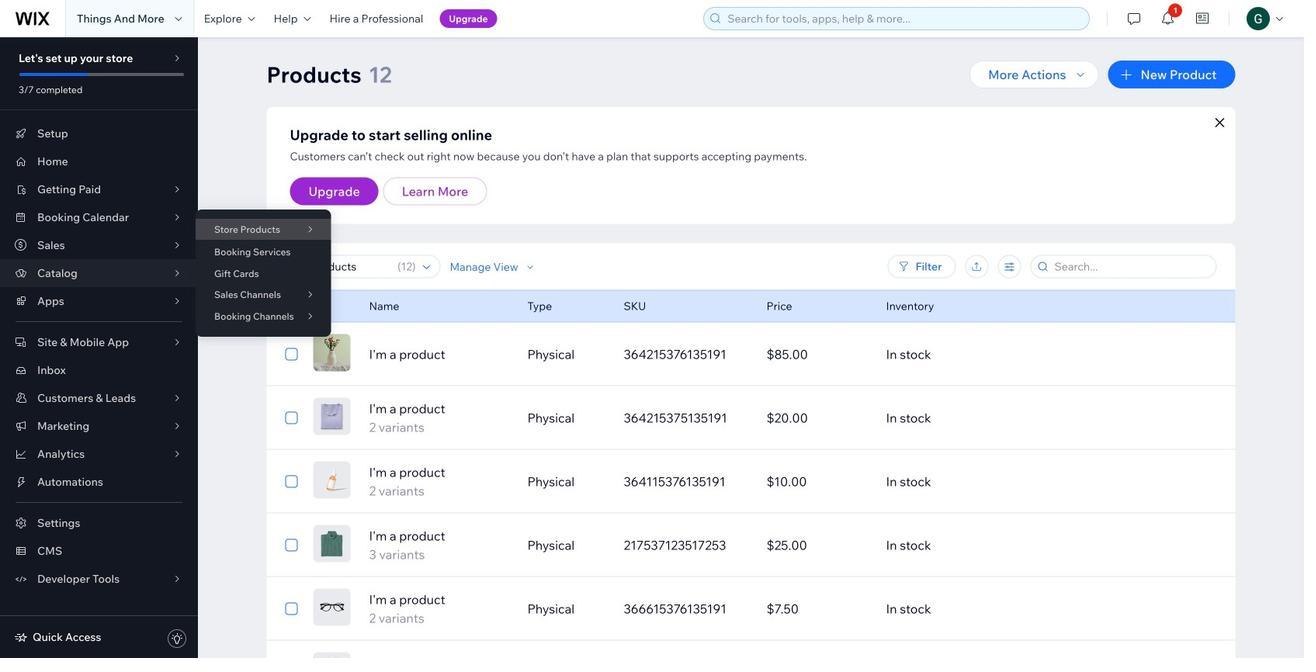 Task type: describe. For each thing, give the bounding box(es) containing it.
sidebar element
[[0, 37, 198, 659]]

Search... field
[[1050, 256, 1212, 278]]



Task type: locate. For each thing, give the bounding box(es) containing it.
None checkbox
[[285, 297, 298, 316], [285, 409, 298, 428], [285, 473, 298, 491], [285, 536, 298, 555], [285, 600, 298, 619], [285, 297, 298, 316], [285, 409, 298, 428], [285, 473, 298, 491], [285, 536, 298, 555], [285, 600, 298, 619]]

Search for tools, apps, help & more... field
[[723, 8, 1085, 30]]

Unsaved view field
[[291, 256, 393, 278]]

None checkbox
[[285, 345, 298, 364]]



Task type: vqa. For each thing, say whether or not it's contained in the screenshot.
the free for SE
no



